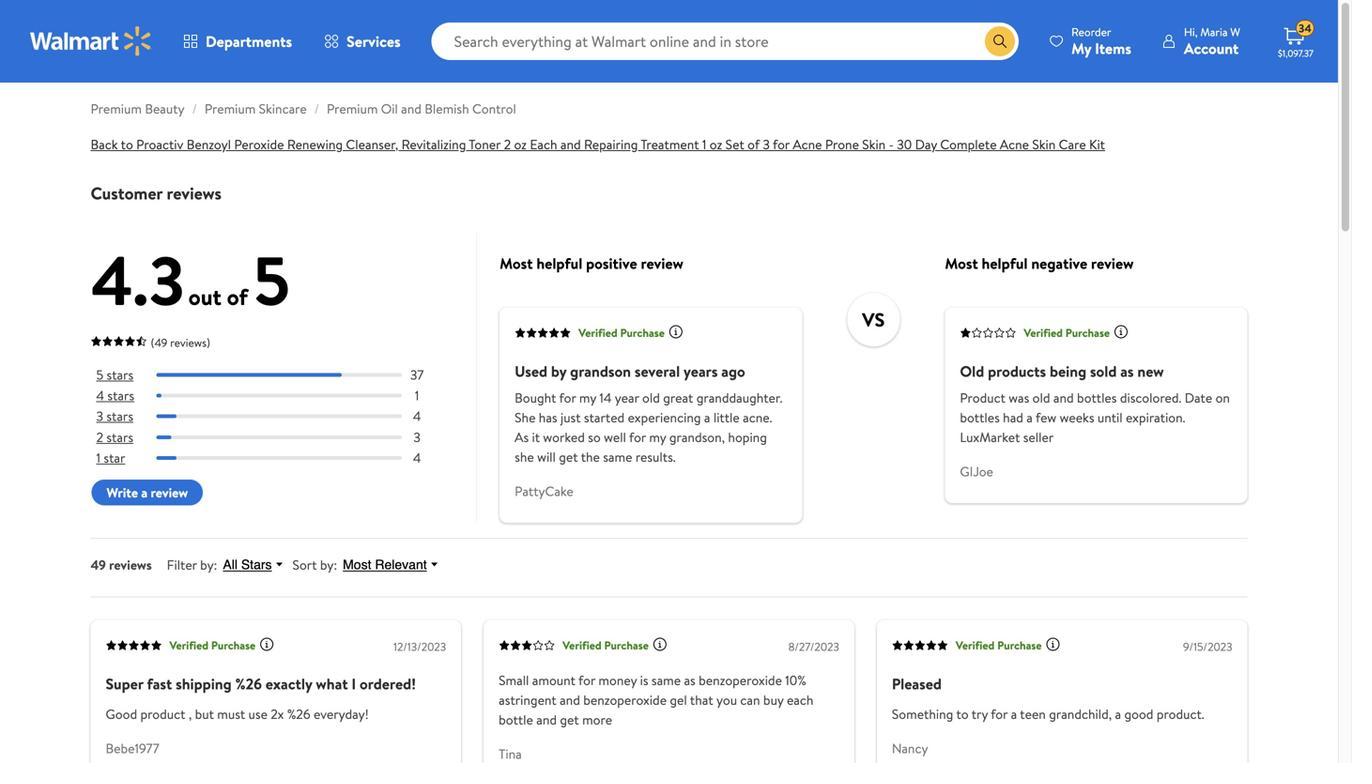Task type: describe. For each thing, give the bounding box(es) containing it.
that
[[690, 691, 713, 709]]

verified purchase for bebe1977
[[170, 638, 256, 654]]

new
[[1138, 361, 1164, 382]]

2 / from the left
[[314, 100, 319, 118]]

product
[[960, 389, 1006, 407]]

several
[[635, 361, 680, 382]]

old
[[960, 361, 985, 382]]

reviews)
[[170, 335, 210, 351]]

reviews for customer reviews
[[167, 182, 222, 205]]

(49
[[151, 335, 167, 351]]

10%
[[785, 671, 807, 690]]

$1,097.37
[[1278, 47, 1314, 60]]

departments
[[206, 31, 292, 52]]

negative
[[1032, 253, 1088, 274]]

4 for 1 star
[[413, 449, 421, 467]]

customer reviews
[[91, 182, 222, 205]]

toner
[[469, 135, 501, 154]]

3 premium from the left
[[327, 100, 378, 118]]

and right oil
[[401, 100, 422, 118]]

date
[[1185, 389, 1213, 407]]

by: for filter by:
[[200, 556, 217, 574]]

use
[[248, 705, 268, 723]]

good
[[1125, 705, 1154, 723]]

get inside used by grandson several years ago bought for my 14 year old great granddaughter. she has just started experiencing a little acne. as it worked so well for my grandson, hoping she will get the same results.
[[559, 448, 578, 466]]

shipping
[[176, 674, 232, 694]]

she
[[515, 408, 536, 427]]

fast
[[147, 674, 172, 694]]

most relevant
[[343, 558, 427, 573]]

premium skincare link
[[205, 100, 307, 118]]

verified up being
[[1024, 325, 1063, 341]]

progress bar for 1 star
[[156, 456, 402, 460]]

most for most helpful negative review
[[945, 253, 978, 274]]

is
[[640, 671, 649, 690]]

she
[[515, 448, 534, 466]]

renewing
[[287, 135, 343, 154]]

for right set
[[773, 135, 790, 154]]

blemish
[[425, 100, 469, 118]]

for right "well"
[[629, 428, 646, 446]]

1 for 1
[[415, 387, 419, 405]]

4.3 out of 5
[[91, 233, 290, 327]]

2 acne from the left
[[1000, 135, 1029, 154]]

star
[[104, 449, 125, 467]]

expiration.
[[1126, 408, 1186, 427]]

ago
[[722, 361, 746, 382]]

results.
[[636, 448, 676, 466]]

back to proactiv benzoyl peroxide renewing cleanser, revitalizing toner 2 oz each and repairing treatment 1 oz set of 3 for acne prone skin - 30 day complete acne skin care kit
[[91, 135, 1105, 154]]

set
[[726, 135, 745, 154]]

i
[[352, 674, 356, 694]]

4 stars
[[96, 387, 134, 405]]

premium beauty / premium skincare / premium oil and blemish control
[[91, 100, 516, 118]]

2 horizontal spatial verified purchase information image
[[1114, 325, 1129, 340]]

1 vertical spatial verified purchase information image
[[653, 637, 668, 652]]

2 horizontal spatial 3
[[763, 135, 770, 154]]

back to proactiv benzoyl peroxide renewing cleanser, revitalizing toner 2 oz each and repairing treatment 1 oz set of 3 for acne prone skin - 30 day complete acne skin care kit link
[[91, 135, 1105, 154]]

walmart image
[[30, 26, 152, 56]]

4.3
[[91, 233, 185, 327]]

beauty
[[145, 100, 185, 118]]

started
[[584, 408, 625, 427]]

9/15/2023
[[1183, 639, 1233, 655]]

super
[[106, 674, 143, 694]]

Walmart Site-Wide search field
[[432, 23, 1019, 60]]

amount
[[532, 671, 576, 690]]

0 vertical spatial 5
[[253, 233, 290, 327]]

to for back
[[121, 135, 133, 154]]

review for most helpful positive review
[[641, 253, 684, 274]]

verified purchase for tina
[[563, 638, 649, 654]]

gijoe
[[960, 462, 994, 481]]

1 vertical spatial bottles
[[960, 408, 1000, 427]]

12/13/2023
[[394, 639, 446, 655]]

1 acne from the left
[[793, 135, 822, 154]]

stars
[[241, 558, 272, 573]]

proactiv
[[136, 135, 183, 154]]

kit
[[1090, 135, 1105, 154]]

until
[[1098, 408, 1123, 427]]

filter by:
[[167, 556, 217, 574]]

items
[[1095, 38, 1132, 59]]

had
[[1003, 408, 1024, 427]]

verified purchase up being
[[1024, 325, 1110, 341]]

positive
[[586, 253, 637, 274]]

sold
[[1090, 361, 1117, 382]]

ordered!
[[360, 674, 416, 694]]

out
[[188, 281, 222, 313]]

few
[[1036, 408, 1057, 427]]

weeks
[[1060, 408, 1095, 427]]

4 for 3 stars
[[413, 407, 421, 426]]

a right the write
[[141, 484, 148, 502]]

and down astringent
[[537, 711, 557, 729]]

purchase for tina
[[604, 638, 649, 654]]

progress bar for 3 stars
[[156, 415, 402, 419]]

has
[[539, 408, 558, 427]]

being
[[1050, 361, 1087, 382]]

maria
[[1201, 24, 1228, 40]]

verified up grandson
[[579, 325, 618, 341]]

nancy
[[892, 739, 928, 758]]

each
[[530, 135, 557, 154]]

what
[[316, 674, 348, 694]]

benzoyl
[[187, 135, 231, 154]]

services
[[347, 31, 401, 52]]

0 horizontal spatial 5
[[96, 366, 103, 384]]

reviews for 49 reviews
[[109, 556, 152, 574]]

pattycake
[[515, 482, 574, 500]]

complete
[[941, 135, 997, 154]]

repairing
[[584, 135, 638, 154]]

0 vertical spatial my
[[579, 389, 596, 407]]

helpful for negative
[[982, 253, 1028, 274]]

stars for 4 stars
[[107, 387, 134, 405]]

30
[[897, 135, 912, 154]]

purchase up sold
[[1066, 325, 1110, 341]]

old inside used by grandson several years ago bought for my 14 year old great granddaughter. she has just started experiencing a little acne. as it worked so well for my grandson, hoping she will get the same results.
[[642, 389, 660, 407]]

can
[[741, 691, 760, 709]]

34
[[1299, 20, 1312, 36]]

skincare
[[259, 100, 307, 118]]

Search search field
[[432, 23, 1019, 60]]

little
[[714, 408, 740, 427]]

3 stars
[[96, 407, 133, 426]]

most for most relevant
[[343, 558, 371, 573]]

care
[[1059, 135, 1086, 154]]

peroxide
[[234, 135, 284, 154]]

grandson,
[[669, 428, 725, 446]]

super fast shipping %26 exactly what i ordered!
[[106, 674, 416, 694]]

stars for 2 stars
[[106, 428, 133, 446]]

1 vertical spatial benzoperoxide
[[583, 691, 667, 709]]

just
[[561, 408, 581, 427]]

sort
[[293, 556, 317, 574]]

1 premium from the left
[[91, 100, 142, 118]]

customer
[[91, 182, 163, 205]]

gel
[[670, 691, 687, 709]]

purchase for bebe1977
[[211, 638, 256, 654]]

day
[[915, 135, 937, 154]]



Task type: locate. For each thing, give the bounding box(es) containing it.
2 by: from the left
[[320, 556, 337, 574]]

premium up benzoyl
[[205, 100, 256, 118]]

1 horizontal spatial to
[[957, 705, 969, 723]]

premium left oil
[[327, 100, 378, 118]]

2 helpful from the left
[[982, 253, 1028, 274]]

skin left -
[[862, 135, 886, 154]]

0 vertical spatial 2
[[504, 135, 511, 154]]

0 vertical spatial 1
[[702, 135, 707, 154]]

same inside used by grandson several years ago bought for my 14 year old great granddaughter. she has just started experiencing a little acne. as it worked so well for my grandson, hoping she will get the same results.
[[603, 448, 633, 466]]

stars up the 4 stars
[[107, 366, 134, 384]]

for inside "small amount for money is same as benzoperoxide 10% astringent and benzoperoxide gel that you can buy each bottle and get more"
[[579, 671, 596, 690]]

0 horizontal spatial verified purchase information image
[[259, 637, 274, 652]]

37
[[410, 366, 424, 384]]

stars for 3 stars
[[106, 407, 133, 426]]

0 vertical spatial 3
[[763, 135, 770, 154]]

a inside the old products being sold as new product was old and bottles discolored. date on bottles had a few weeks until expiration. luxmarket seller
[[1027, 408, 1033, 427]]

1 vertical spatial of
[[227, 281, 248, 313]]

0 horizontal spatial /
[[192, 100, 197, 118]]

tina
[[499, 745, 522, 763]]

the
[[581, 448, 600, 466]]

small amount for money is same as benzoperoxide 10% astringent and benzoperoxide gel that you can buy each bottle and get more
[[499, 671, 814, 729]]

2 progress bar from the top
[[156, 394, 402, 398]]

1 horizontal spatial oz
[[710, 135, 723, 154]]

0 vertical spatial %26
[[235, 674, 262, 694]]

2 vertical spatial 3
[[414, 428, 421, 446]]

verified purchase up try in the bottom right of the page
[[956, 638, 1042, 654]]

review for most helpful negative review
[[1091, 253, 1134, 274]]

progress bar for 4 stars
[[156, 394, 402, 398]]

for left the 'money'
[[579, 671, 596, 690]]

0 horizontal spatial reviews
[[109, 556, 152, 574]]

0 horizontal spatial of
[[227, 281, 248, 313]]

benzoperoxide
[[699, 671, 782, 690], [583, 691, 667, 709]]

1 horizontal spatial helpful
[[982, 253, 1028, 274]]

premium oil and blemish control link
[[327, 100, 516, 118]]

%26
[[235, 674, 262, 694], [287, 705, 311, 723]]

1 horizontal spatial skin
[[1033, 135, 1056, 154]]

and up weeks
[[1054, 389, 1074, 407]]

1 progress bar from the top
[[156, 373, 402, 377]]

1 horizontal spatial old
[[1033, 389, 1051, 407]]

verified purchase
[[579, 325, 665, 341], [1024, 325, 1110, 341], [170, 638, 256, 654], [563, 638, 649, 654], [956, 638, 1042, 654]]

cleanser,
[[346, 135, 398, 154]]

verified purchase up the 'money'
[[563, 638, 649, 654]]

search icon image
[[993, 34, 1008, 49]]

and inside the old products being sold as new product was old and bottles discolored. date on bottles had a few weeks until expiration. luxmarket seller
[[1054, 389, 1074, 407]]

1 horizontal spatial review
[[641, 253, 684, 274]]

verified up shipping
[[170, 638, 209, 654]]

verified up amount
[[563, 638, 602, 654]]

review right positive at left
[[641, 253, 684, 274]]

2 old from the left
[[1033, 389, 1051, 407]]

0 horizontal spatial by:
[[200, 556, 217, 574]]

1 vertical spatial get
[[560, 711, 579, 729]]

verified purchase information image up super fast shipping %26 exactly what i ordered!
[[259, 637, 274, 652]]

by:
[[200, 556, 217, 574], [320, 556, 337, 574]]

acne right complete
[[1000, 135, 1029, 154]]

my left 14
[[579, 389, 596, 407]]

0 vertical spatial 4
[[96, 387, 104, 405]]

by: right sort
[[320, 556, 337, 574]]

0 horizontal spatial verified purchase information image
[[653, 637, 668, 652]]

1 vertical spatial 2
[[96, 428, 103, 446]]

for right try in the bottom right of the page
[[991, 705, 1008, 723]]

1 horizontal spatial by:
[[320, 556, 337, 574]]

get left more
[[560, 711, 579, 729]]

it
[[532, 428, 540, 446]]

0 horizontal spatial as
[[684, 671, 696, 690]]

1 horizontal spatial /
[[314, 100, 319, 118]]

2 vertical spatial 4
[[413, 449, 421, 467]]

a inside used by grandson several years ago bought for my 14 year old great granddaughter. she has just started experiencing a little acne. as it worked so well for my grandson, hoping she will get the same results.
[[704, 408, 711, 427]]

helpful for positive
[[537, 253, 583, 274]]

oil
[[381, 100, 398, 118]]

0 vertical spatial reviews
[[167, 182, 222, 205]]

0 horizontal spatial same
[[603, 448, 633, 466]]

2 horizontal spatial 1
[[702, 135, 707, 154]]

of inside 4.3 out of 5
[[227, 281, 248, 313]]

a left 'good'
[[1115, 705, 1122, 723]]

purchase up teen
[[998, 638, 1042, 654]]

exactly
[[266, 674, 312, 694]]

/
[[192, 100, 197, 118], [314, 100, 319, 118]]

as up gel
[[684, 671, 696, 690]]

0 horizontal spatial 2
[[96, 428, 103, 446]]

verified purchase for nancy
[[956, 638, 1042, 654]]

0 horizontal spatial to
[[121, 135, 133, 154]]

1 by: from the left
[[200, 556, 217, 574]]

progress bar
[[156, 373, 402, 377], [156, 394, 402, 398], [156, 415, 402, 419], [156, 436, 402, 439], [156, 456, 402, 460]]

0 horizontal spatial 3
[[96, 407, 103, 426]]

1 / from the left
[[192, 100, 197, 118]]

most
[[500, 253, 533, 274], [945, 253, 978, 274], [343, 558, 371, 573]]

2 right toner
[[504, 135, 511, 154]]

bebe1977
[[106, 739, 159, 758]]

by: left all
[[200, 556, 217, 574]]

0 horizontal spatial %26
[[235, 674, 262, 694]]

oz left each on the top left of page
[[514, 135, 527, 154]]

all stars
[[223, 558, 272, 573]]

,
[[189, 705, 192, 723]]

used
[[515, 361, 548, 382]]

account
[[1184, 38, 1239, 59]]

1 horizontal spatial benzoperoxide
[[699, 671, 782, 690]]

oz
[[514, 135, 527, 154], [710, 135, 723, 154]]

1 horizontal spatial %26
[[287, 705, 311, 723]]

8/27/2023
[[789, 639, 840, 655]]

verified purchase information image up something to try for a teen grandchild, a good product.
[[1046, 637, 1061, 652]]

stars for 5 stars
[[107, 366, 134, 384]]

review right the write
[[151, 484, 188, 502]]

1 horizontal spatial my
[[649, 428, 666, 446]]

1 horizontal spatial of
[[748, 135, 760, 154]]

1 vertical spatial %26
[[287, 705, 311, 723]]

1 horizontal spatial bottles
[[1077, 389, 1117, 407]]

grandchild,
[[1049, 705, 1112, 723]]

reviews right 49
[[109, 556, 152, 574]]

1 vertical spatial to
[[957, 705, 969, 723]]

progress bar for 2 stars
[[156, 436, 402, 439]]

1 horizontal spatial acne
[[1000, 135, 1029, 154]]

verified purchase information image
[[669, 325, 684, 340], [653, 637, 668, 652]]

my
[[579, 389, 596, 407], [649, 428, 666, 446]]

3 for 3
[[414, 428, 421, 446]]

0 horizontal spatial most
[[343, 558, 371, 573]]

so
[[588, 428, 601, 446]]

2
[[504, 135, 511, 154], [96, 428, 103, 446]]

bought
[[515, 389, 556, 407]]

each
[[787, 691, 814, 709]]

on
[[1216, 389, 1230, 407]]

worked
[[543, 428, 585, 446]]

old products being sold as new product was old and bottles discolored. date on bottles had a few weeks until expiration. luxmarket seller
[[960, 361, 1230, 446]]

1 helpful from the left
[[537, 253, 583, 274]]

verified for tina
[[563, 638, 602, 654]]

my
[[1072, 38, 1092, 59]]

astringent
[[499, 691, 557, 709]]

1 horizontal spatial verified purchase information image
[[1046, 637, 1061, 652]]

to left try in the bottom right of the page
[[957, 705, 969, 723]]

0 vertical spatial of
[[748, 135, 760, 154]]

verified for bebe1977
[[170, 638, 209, 654]]

0 vertical spatial get
[[559, 448, 578, 466]]

1 vertical spatial same
[[652, 671, 681, 690]]

0 horizontal spatial skin
[[862, 135, 886, 154]]

acne
[[793, 135, 822, 154], [1000, 135, 1029, 154]]

same inside "small amount for money is same as benzoperoxide 10% astringent and benzoperoxide gel that you can buy each bottle and get more"
[[652, 671, 681, 690]]

1 horizontal spatial reviews
[[167, 182, 222, 205]]

2 up 1 star
[[96, 428, 103, 446]]

1 horizontal spatial 2
[[504, 135, 511, 154]]

acne left the prone
[[793, 135, 822, 154]]

old up experiencing
[[642, 389, 660, 407]]

by: for sort by:
[[320, 556, 337, 574]]

/ right skincare
[[314, 100, 319, 118]]

0 horizontal spatial my
[[579, 389, 596, 407]]

3 up 2 stars
[[96, 407, 103, 426]]

progress bar for 5 stars
[[156, 373, 402, 377]]

2 stars
[[96, 428, 133, 446]]

and down amount
[[560, 691, 580, 709]]

a left teen
[[1011, 705, 1017, 723]]

stars down the 4 stars
[[106, 407, 133, 426]]

1 horizontal spatial 1
[[415, 387, 419, 405]]

old inside the old products being sold as new product was old and bottles discolored. date on bottles had a few weeks until expiration. luxmarket seller
[[1033, 389, 1051, 407]]

everyday!
[[314, 705, 369, 723]]

1 vertical spatial as
[[684, 671, 696, 690]]

3 down "37"
[[414, 428, 421, 446]]

0 horizontal spatial oz
[[514, 135, 527, 154]]

reorder my items
[[1072, 24, 1132, 59]]

3 for 3 stars
[[96, 407, 103, 426]]

0 horizontal spatial benzoperoxide
[[583, 691, 667, 709]]

a
[[704, 408, 711, 427], [1027, 408, 1033, 427], [141, 484, 148, 502], [1011, 705, 1017, 723], [1115, 705, 1122, 723]]

3 right set
[[763, 135, 770, 154]]

all
[[223, 558, 238, 573]]

1 vertical spatial 4
[[413, 407, 421, 426]]

get inside "small amount for money is same as benzoperoxide 10% astringent and benzoperoxide gel that you can buy each bottle and get more"
[[560, 711, 579, 729]]

years
[[684, 361, 718, 382]]

bottles
[[1077, 389, 1117, 407], [960, 408, 1000, 427]]

0 vertical spatial benzoperoxide
[[699, 671, 782, 690]]

1 horizontal spatial 3
[[414, 428, 421, 446]]

1 vertical spatial my
[[649, 428, 666, 446]]

verified purchase information image for super fast shipping %26 exactly what i ordered!
[[259, 637, 274, 652]]

0 horizontal spatial premium
[[91, 100, 142, 118]]

benzoperoxide up can
[[699, 671, 782, 690]]

verified up try in the bottom right of the page
[[956, 638, 995, 654]]

2 oz from the left
[[710, 135, 723, 154]]

something to try for a teen grandchild, a good product.
[[892, 705, 1205, 723]]

acne.
[[743, 408, 772, 427]]

for
[[773, 135, 790, 154], [559, 389, 576, 407], [629, 428, 646, 446], [579, 671, 596, 690], [991, 705, 1008, 723]]

verified purchase information image up sold
[[1114, 325, 1129, 340]]

/ right beauty
[[192, 100, 197, 118]]

same right "is"
[[652, 671, 681, 690]]

verified purchase up shipping
[[170, 638, 256, 654]]

and
[[401, 100, 422, 118], [561, 135, 581, 154], [1054, 389, 1074, 407], [560, 691, 580, 709], [537, 711, 557, 729]]

5 progress bar from the top
[[156, 456, 402, 460]]

1 horizontal spatial premium
[[205, 100, 256, 118]]

get down worked
[[559, 448, 578, 466]]

premium beauty link
[[91, 100, 185, 118]]

services button
[[308, 19, 417, 64]]

skin
[[862, 135, 886, 154], [1033, 135, 1056, 154]]

reviews
[[167, 182, 222, 205], [109, 556, 152, 574]]

5 stars
[[96, 366, 134, 384]]

0 vertical spatial verified purchase information image
[[669, 325, 684, 340]]

as left new
[[1121, 361, 1134, 382]]

to right back
[[121, 135, 133, 154]]

1 horizontal spatial verified purchase information image
[[669, 325, 684, 340]]

purchase up several
[[620, 325, 665, 341]]

1 left the star
[[96, 449, 101, 467]]

5 up the 4 stars
[[96, 366, 103, 384]]

prone
[[825, 135, 859, 154]]

to for something
[[957, 705, 969, 723]]

verified purchase information image up several
[[669, 325, 684, 340]]

5
[[253, 233, 290, 327], [96, 366, 103, 384]]

1 oz from the left
[[514, 135, 527, 154]]

1 star
[[96, 449, 125, 467]]

something
[[892, 705, 954, 723]]

%26 up the use
[[235, 674, 262, 694]]

1 horizontal spatial as
[[1121, 361, 1134, 382]]

and right each on the top left of page
[[561, 135, 581, 154]]

stars down 3 stars
[[106, 428, 133, 446]]

4 progress bar from the top
[[156, 436, 402, 439]]

1 vertical spatial 5
[[96, 366, 103, 384]]

0 horizontal spatial bottles
[[960, 408, 1000, 427]]

1 vertical spatial reviews
[[109, 556, 152, 574]]

1 skin from the left
[[862, 135, 886, 154]]

premium up back
[[91, 100, 142, 118]]

2 horizontal spatial most
[[945, 253, 978, 274]]

1 horizontal spatial same
[[652, 671, 681, 690]]

verified for nancy
[[956, 638, 995, 654]]

2 vertical spatial 1
[[96, 449, 101, 467]]

my up 'results.'
[[649, 428, 666, 446]]

skin left care
[[1033, 135, 1056, 154]]

purchase for nancy
[[998, 638, 1042, 654]]

1 for 1 star
[[96, 449, 101, 467]]

%26 right the 2x
[[287, 705, 311, 723]]

helpful
[[537, 253, 583, 274], [982, 253, 1028, 274]]

departments button
[[167, 19, 308, 64]]

1 horizontal spatial 5
[[253, 233, 290, 327]]

verified purchase information image up "small amount for money is same as benzoperoxide 10% astringent and benzoperoxide gel that you can buy each bottle and get more"
[[653, 637, 668, 652]]

get
[[559, 448, 578, 466], [560, 711, 579, 729]]

granddaughter.
[[697, 389, 783, 407]]

review
[[641, 253, 684, 274], [1091, 253, 1134, 274], [151, 484, 188, 502]]

verified purchase information image
[[1114, 325, 1129, 340], [259, 637, 274, 652], [1046, 637, 1061, 652]]

0 horizontal spatial 1
[[96, 449, 101, 467]]

1 old from the left
[[642, 389, 660, 407]]

premium
[[91, 100, 142, 118], [205, 100, 256, 118], [327, 100, 378, 118]]

as inside the old products being sold as new product was old and bottles discolored. date on bottles had a few weeks until expiration. luxmarket seller
[[1121, 361, 1134, 382]]

2 horizontal spatial review
[[1091, 253, 1134, 274]]

verified purchase information image for pleased
[[1046, 637, 1061, 652]]

0 vertical spatial as
[[1121, 361, 1134, 382]]

reviews down benzoyl
[[167, 182, 222, 205]]

purchase up the 'money'
[[604, 638, 649, 654]]

(49 reviews)
[[151, 335, 210, 351]]

most for most helpful positive review
[[500, 253, 533, 274]]

0 horizontal spatial acne
[[793, 135, 822, 154]]

as inside "small amount for money is same as benzoperoxide 10% astringent and benzoperoxide gel that you can buy each bottle and get more"
[[684, 671, 696, 690]]

oz left set
[[710, 135, 723, 154]]

5 right out at the top of page
[[253, 233, 290, 327]]

bottles up 'until'
[[1077, 389, 1117, 407]]

old up the few
[[1033, 389, 1051, 407]]

good product , but must use 2x %26 everyday!
[[106, 705, 369, 723]]

helpful left negative
[[982, 253, 1028, 274]]

1 vertical spatial 3
[[96, 407, 103, 426]]

a left the few
[[1027, 408, 1033, 427]]

1 horizontal spatial most
[[500, 253, 533, 274]]

3 progress bar from the top
[[156, 415, 402, 419]]

1 vertical spatial 1
[[415, 387, 419, 405]]

all stars button
[[217, 557, 293, 574]]

review right negative
[[1091, 253, 1134, 274]]

0 horizontal spatial review
[[151, 484, 188, 502]]

0 vertical spatial bottles
[[1077, 389, 1117, 407]]

purchase up super fast shipping %26 exactly what i ordered!
[[211, 638, 256, 654]]

of right out at the top of page
[[227, 281, 248, 313]]

pleased
[[892, 674, 942, 694]]

0 horizontal spatial old
[[642, 389, 660, 407]]

for up just
[[559, 389, 576, 407]]

benzoperoxide down the 'money'
[[583, 691, 667, 709]]

0 vertical spatial to
[[121, 135, 133, 154]]

2 skin from the left
[[1033, 135, 1056, 154]]

2 horizontal spatial premium
[[327, 100, 378, 118]]

hoping
[[728, 428, 767, 446]]

2 premium from the left
[[205, 100, 256, 118]]

of right set
[[748, 135, 760, 154]]

verified purchase up grandson
[[579, 325, 665, 341]]

1 left set
[[702, 135, 707, 154]]

experiencing
[[628, 408, 701, 427]]

but
[[195, 705, 214, 723]]

stars down 5 stars
[[107, 387, 134, 405]]

was
[[1009, 389, 1030, 407]]

same down "well"
[[603, 448, 633, 466]]

hi, maria w account
[[1184, 24, 1241, 59]]

luxmarket
[[960, 428, 1020, 446]]

0 horizontal spatial helpful
[[537, 253, 583, 274]]

49
[[91, 556, 106, 574]]

helpful left positive at left
[[537, 253, 583, 274]]

bottles down product
[[960, 408, 1000, 427]]

a left the little at the bottom right of page
[[704, 408, 711, 427]]

most inside dropdown button
[[343, 558, 371, 573]]

1 down "37"
[[415, 387, 419, 405]]

0 vertical spatial same
[[603, 448, 633, 466]]

hi,
[[1184, 24, 1198, 40]]

w
[[1231, 24, 1241, 40]]



Task type: vqa. For each thing, say whether or not it's contained in the screenshot.


